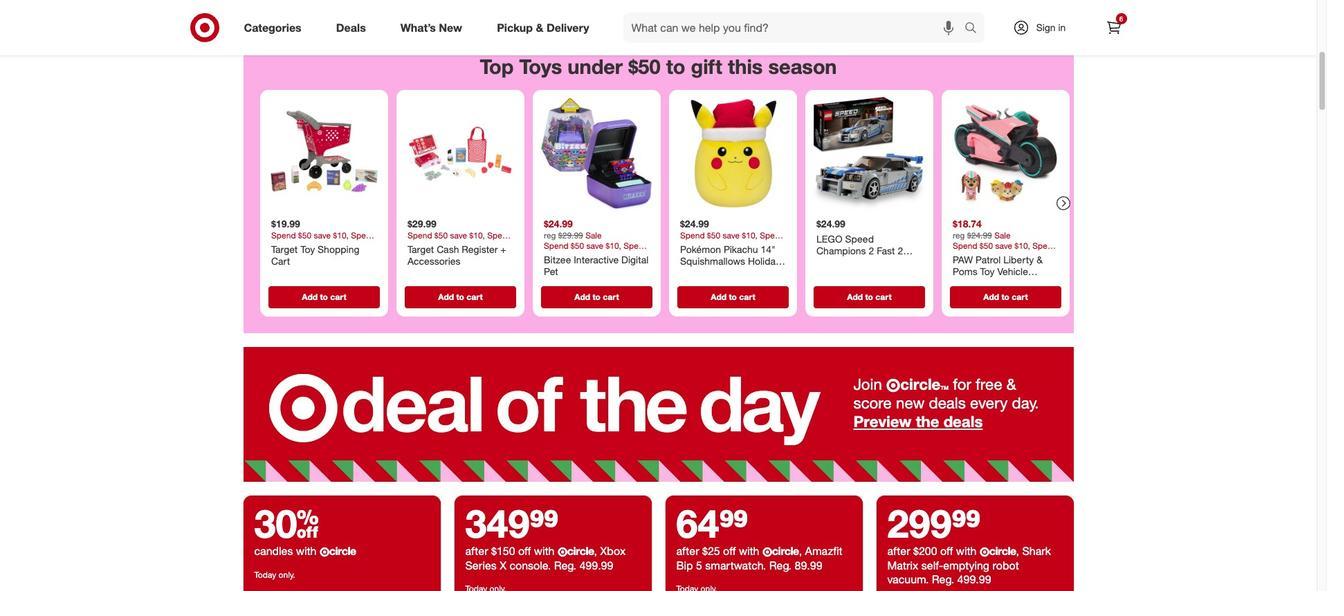 Task type: vqa. For each thing, say whether or not it's contained in the screenshot.
Report incorrect product info. BUTTON
no



Task type: locate. For each thing, give the bounding box(es) containing it.
, inside the , xbox series x console. reg. 499.99
[[594, 545, 597, 559]]

3 after from the left
[[887, 545, 910, 559]]

after up bip on the bottom
[[676, 545, 699, 559]]

299 99
[[887, 500, 981, 548]]

3 with from the left
[[739, 545, 759, 559]]

2 horizontal spatial after
[[887, 545, 910, 559]]

3 add to cart button from the left
[[541, 286, 652, 308]]

99 for 299
[[952, 500, 981, 548]]

reg. left 89.99
[[769, 559, 792, 573]]

2 cart from the left
[[466, 292, 482, 302]]

furious
[[816, 257, 848, 269]]

2 off from the left
[[723, 545, 736, 559]]

499.99 down "xbox"
[[579, 559, 613, 573]]

& right pickup
[[536, 20, 543, 34]]

0 horizontal spatial ,
[[594, 545, 597, 559]]

1 2 from the left
[[868, 245, 874, 257]]

smartwatch.
[[705, 559, 766, 573]]

99 up emptying
[[952, 500, 981, 548]]

speed
[[845, 233, 874, 245]]

in
[[1058, 21, 1066, 33]]

with for 299
[[956, 545, 977, 559]]

after for 349
[[465, 545, 488, 559]]

lego
[[816, 233, 842, 245]]

to for target toy shopping cart
[[320, 292, 328, 302]]

$24.99 up lego
[[816, 218, 845, 230]]

reg
[[544, 230, 556, 241], [952, 230, 965, 241]]

after $25 off with
[[676, 545, 762, 559]]

gift
[[691, 54, 722, 79]]

5 cart from the left
[[875, 292, 891, 302]]

add to cart button down target cash register + accessories
[[404, 286, 516, 308]]

2 reg from the left
[[952, 230, 965, 241]]

5 add from the left
[[847, 292, 863, 302]]

, for 299 99
[[1016, 545, 1019, 559]]

sale up the interactive
[[585, 230, 601, 241]]

add to cart down target cash register + accessories
[[438, 292, 482, 302]]

2 add from the left
[[438, 292, 454, 302]]

reg inside $24.99 reg $29.99 sale
[[544, 230, 556, 241]]

0 horizontal spatial off
[[518, 545, 531, 559]]

what's
[[400, 20, 436, 34]]

1 off from the left
[[518, 545, 531, 559]]

$24.99 inside $18.74 reg $24.99 sale
[[967, 230, 992, 241]]

with up smartwatch.
[[739, 545, 759, 559]]

1 horizontal spatial &
[[1007, 375, 1016, 394]]

to down the 76917
[[865, 292, 873, 302]]

bitzee interactive digital pet image
[[538, 96, 655, 213]]

add to cart for paw patrol liberty & poms toy vehicle playset
[[983, 292, 1028, 302]]

deals
[[336, 20, 366, 34]]

sale up patrol
[[994, 230, 1010, 241]]

reg. down after $200 off with
[[932, 573, 954, 587]]

add down paw patrol liberty & poms toy vehicle playset
[[983, 292, 999, 302]]

to down vehicle
[[1001, 292, 1009, 302]]

4 with from the left
[[956, 545, 977, 559]]

0 vertical spatial toy
[[300, 243, 315, 255]]

add to cart down target toy shopping cart
[[302, 292, 346, 302]]

with right candles
[[296, 545, 317, 559]]

with up console.
[[534, 545, 555, 559]]

target up accessories at left
[[407, 243, 434, 255]]

$24.99 inside $24.99 lego speed champions 2 fast 2 furious nissan skyline gt-r (r34) 76917
[[816, 218, 845, 230]]

1 reg from the left
[[544, 230, 556, 241]]

1 sale from the left
[[585, 230, 601, 241]]

pikachu
[[723, 243, 758, 255]]

pokémon
[[680, 243, 721, 255]]

x
[[500, 559, 506, 573]]

5 add to cart button from the left
[[813, 286, 925, 308]]

add to cart button for paw patrol liberty & poms toy vehicle playset
[[950, 286, 1061, 308]]

this
[[728, 54, 763, 79]]

cart for target cash register + accessories
[[466, 292, 482, 302]]

2 99 from the left
[[719, 500, 748, 548]]

99
[[530, 500, 559, 548], [719, 500, 748, 548], [952, 500, 981, 548]]

add down (r34)
[[847, 292, 863, 302]]

1 target from the left
[[271, 243, 297, 255]]

0 horizontal spatial after
[[465, 545, 488, 559]]

add to cart button down bitzee interactive digital pet
[[541, 286, 652, 308]]

1 add from the left
[[302, 292, 317, 302]]

0 horizontal spatial sale
[[585, 230, 601, 241]]

patrol
[[975, 254, 1000, 266]]

1 vertical spatial toy
[[980, 266, 994, 278]]

99 up smartwatch.
[[719, 500, 748, 548]]

1 horizontal spatial after
[[676, 545, 699, 559]]

add down accessories at left
[[438, 292, 454, 302]]

sale inside $18.74 reg $24.99 sale
[[994, 230, 1010, 241]]

499.99 left 'robot'
[[957, 573, 991, 587]]

add to cart down bitzee interactive digital pet
[[574, 292, 619, 302]]

with up emptying
[[956, 545, 977, 559]]

add to cart button down pokémon pikachu 14" squishmallows holiday plush
[[677, 286, 788, 308]]

89.99
[[795, 559, 822, 573]]

deals down 'tm'
[[929, 394, 966, 412]]

target cash register + accessories
[[407, 243, 506, 267]]

squishmallows
[[680, 256, 745, 267]]

499.99
[[579, 559, 613, 573], [957, 573, 991, 587]]

off up self-
[[940, 545, 953, 559]]

3 , from the left
[[1016, 545, 1019, 559]]

r
[[832, 269, 838, 281]]

2
[[868, 245, 874, 257], [897, 245, 903, 257]]

99 for 64
[[719, 500, 748, 548]]

3 off from the left
[[940, 545, 953, 559]]

to
[[666, 54, 685, 79], [320, 292, 328, 302], [456, 292, 464, 302], [592, 292, 600, 302], [729, 292, 737, 302], [865, 292, 873, 302], [1001, 292, 1009, 302]]

2 after from the left
[[676, 545, 699, 559]]

bitzee interactive digital pet
[[544, 254, 648, 278]]

& inside paw patrol liberty & poms toy vehicle playset
[[1036, 254, 1042, 266]]

preview
[[854, 412, 912, 431]]

target up "cart"
[[271, 243, 297, 255]]

tm
[[941, 385, 949, 392]]

4 add to cart button from the left
[[677, 286, 788, 308]]

$24.99
[[544, 218, 572, 230], [680, 218, 709, 230], [816, 218, 845, 230], [967, 230, 992, 241]]

add to cart for target cash register + accessories
[[438, 292, 482, 302]]

series
[[465, 559, 497, 573]]

, left "xbox"
[[594, 545, 597, 559]]

6 cart from the left
[[1011, 292, 1028, 302]]

2 add to cart from the left
[[438, 292, 482, 302]]

0 horizontal spatial 499.99
[[579, 559, 613, 573]]

2 target from the left
[[407, 243, 434, 255]]

0 horizontal spatial 99
[[530, 500, 559, 548]]

2 horizontal spatial reg.
[[932, 573, 954, 587]]

1 horizontal spatial off
[[723, 545, 736, 559]]

1 horizontal spatial 499.99
[[957, 573, 991, 587]]

1 cart from the left
[[330, 292, 346, 302]]

toy inside target toy shopping cart
[[300, 243, 315, 255]]

2 2 from the left
[[897, 245, 903, 257]]

, inside , shark matrix self-emptying robot vacuum. reg. 499.99
[[1016, 545, 1019, 559]]

add to cart button for bitzee interactive digital pet
[[541, 286, 652, 308]]

add for target cash register + accessories
[[438, 292, 454, 302]]

1 99 from the left
[[530, 500, 559, 548]]

What can we help you find? suggestions appear below search field
[[623, 12, 968, 43]]

to left gift
[[666, 54, 685, 79]]

only.
[[279, 570, 295, 581]]

to down target toy shopping cart
[[320, 292, 328, 302]]

accessories
[[407, 256, 460, 267]]

&
[[536, 20, 543, 34], [1036, 254, 1042, 266], [1007, 375, 1016, 394]]

2 with from the left
[[534, 545, 555, 559]]

cart down vehicle
[[1011, 292, 1028, 302]]

champions
[[816, 245, 866, 257]]

3 add to cart from the left
[[574, 292, 619, 302]]

$29.99 up bitzee
[[558, 230, 583, 241]]

3 cart from the left
[[603, 292, 619, 302]]

0 horizontal spatial 2
[[868, 245, 874, 257]]

1 horizontal spatial ,
[[799, 545, 802, 559]]

add down "squishmallows"
[[710, 292, 726, 302]]

add to cart button for target toy shopping cart
[[268, 286, 380, 308]]

add down bitzee interactive digital pet
[[574, 292, 590, 302]]

add to cart down the 76917
[[847, 292, 891, 302]]

cart down target toy shopping cart
[[330, 292, 346, 302]]

to down pokémon pikachu 14" squishmallows holiday plush
[[729, 292, 737, 302]]

1 horizontal spatial 2
[[897, 245, 903, 257]]

season
[[768, 54, 837, 79]]

2 horizontal spatial &
[[1036, 254, 1042, 266]]

cart down bitzee interactive digital pet
[[603, 292, 619, 302]]

0 horizontal spatial toy
[[300, 243, 315, 255]]

$24.99 up bitzee
[[544, 218, 572, 230]]

after $200 off with
[[887, 545, 980, 559]]

$24.99 for $24.99
[[680, 218, 709, 230]]

reg. inside , amazfit bip 5 smartwatch. reg. 89.99
[[769, 559, 792, 573]]

to for paw patrol liberty & poms toy vehicle playset
[[1001, 292, 1009, 302]]

vehicle
[[997, 266, 1028, 278]]

0 vertical spatial &
[[536, 20, 543, 34]]

2 , from the left
[[799, 545, 802, 559]]

add
[[302, 292, 317, 302], [438, 292, 454, 302], [574, 292, 590, 302], [710, 292, 726, 302], [847, 292, 863, 302], [983, 292, 999, 302]]

day.
[[1012, 394, 1039, 412]]

robot
[[993, 559, 1019, 573]]

reg up bitzee
[[544, 230, 556, 241]]

target inside target cash register + accessories
[[407, 243, 434, 255]]

$29.99 inside $24.99 reg $29.99 sale
[[558, 230, 583, 241]]

reg inside $18.74 reg $24.99 sale
[[952, 230, 965, 241]]

1 , from the left
[[594, 545, 597, 559]]

64
[[676, 500, 719, 548]]

circle for 349 99
[[567, 545, 594, 559]]

$24.99 for $24.99 reg $29.99 sale
[[544, 218, 572, 230]]

6 add to cart button from the left
[[950, 286, 1061, 308]]

circle for 64 99
[[772, 545, 799, 559]]

to for target cash register + accessories
[[456, 292, 464, 302]]

add to cart button down the 76917
[[813, 286, 925, 308]]

, inside , amazfit bip 5 smartwatch. reg. 89.99
[[799, 545, 802, 559]]

6 add from the left
[[983, 292, 999, 302]]

pokémon pikachu 14" squishmallows holiday plush image
[[674, 96, 791, 213]]

emptying
[[943, 559, 990, 573]]

2 vertical spatial &
[[1007, 375, 1016, 394]]

after up series
[[465, 545, 488, 559]]

1 vertical spatial &
[[1036, 254, 1042, 266]]

1 add to cart from the left
[[302, 292, 346, 302]]

99 for 349
[[530, 500, 559, 548]]

pickup & delivery
[[497, 20, 589, 34]]

add to cart button down target toy shopping cart
[[268, 286, 380, 308]]

0 horizontal spatial reg
[[544, 230, 556, 241]]

1 horizontal spatial sale
[[994, 230, 1010, 241]]

2 horizontal spatial off
[[940, 545, 953, 559]]

with for 349
[[534, 545, 555, 559]]

$29.99
[[407, 218, 436, 230], [558, 230, 583, 241]]

& right the "free"
[[1007, 375, 1016, 394]]

$24.99 up pokémon
[[680, 218, 709, 230]]

toy left shopping
[[300, 243, 315, 255]]

0 horizontal spatial target
[[271, 243, 297, 255]]

3 add from the left
[[574, 292, 590, 302]]

14"
[[760, 243, 775, 255]]

, up 89.99
[[799, 545, 802, 559]]

reg down $18.74
[[952, 230, 965, 241]]

after
[[465, 545, 488, 559], [676, 545, 699, 559], [887, 545, 910, 559]]

add for paw patrol liberty & poms toy vehicle playset
[[983, 292, 999, 302]]

reg. right console.
[[554, 559, 576, 573]]

2 sale from the left
[[994, 230, 1010, 241]]

4 add to cart from the left
[[710, 292, 755, 302]]

1 horizontal spatial 99
[[719, 500, 748, 548]]

add for lego speed champions 2 fast 2 furious nissan skyline gt-r (r34) 76917
[[847, 292, 863, 302]]

pickup
[[497, 20, 533, 34]]

after $150 off with
[[465, 545, 558, 559]]

0 horizontal spatial &
[[536, 20, 543, 34]]

2 up skyline
[[897, 245, 903, 257]]

0 horizontal spatial reg.
[[554, 559, 576, 573]]

, up 'robot'
[[1016, 545, 1019, 559]]

vacuum.
[[887, 573, 929, 587]]

cart down holiday
[[739, 292, 755, 302]]

1 horizontal spatial target
[[407, 243, 434, 255]]

sale
[[585, 230, 601, 241], [994, 230, 1010, 241]]

cart down target cash register + accessories
[[466, 292, 482, 302]]

to down bitzee interactive digital pet
[[592, 292, 600, 302]]

1 after from the left
[[465, 545, 488, 559]]

candles with
[[254, 545, 320, 559]]

$24.99 down $18.74
[[967, 230, 992, 241]]

deals link
[[324, 12, 383, 43]]

6 add to cart from the left
[[983, 292, 1028, 302]]

2 horizontal spatial 99
[[952, 500, 981, 548]]

add down target toy shopping cart
[[302, 292, 317, 302]]

self-
[[922, 559, 943, 573]]

off
[[518, 545, 531, 559], [723, 545, 736, 559], [940, 545, 953, 559]]

1 horizontal spatial reg
[[952, 230, 965, 241]]

5
[[696, 559, 702, 573]]

reg for $24.99
[[544, 230, 556, 241]]

5 add to cart from the left
[[847, 292, 891, 302]]

$24.99 inside $24.99 reg $29.99 sale
[[544, 218, 572, 230]]

add to cart button down vehicle
[[950, 286, 1061, 308]]

2 add to cart button from the left
[[404, 286, 516, 308]]

join
[[854, 375, 882, 394]]

add to cart down vehicle
[[983, 292, 1028, 302]]

toy
[[300, 243, 315, 255], [980, 266, 994, 278]]

deals
[[929, 394, 966, 412], [944, 412, 983, 431]]

off up console.
[[518, 545, 531, 559]]

add for bitzee interactive digital pet
[[574, 292, 590, 302]]

off up smartwatch.
[[723, 545, 736, 559]]

cart for pokémon pikachu 14" squishmallows holiday plush
[[739, 292, 755, 302]]

64 99
[[676, 500, 748, 548]]

new
[[439, 20, 462, 34]]

4 cart from the left
[[739, 292, 755, 302]]

reg. inside the , xbox series x console. reg. 499.99
[[554, 559, 576, 573]]

after up matrix
[[887, 545, 910, 559]]

toy inside paw patrol liberty & poms toy vehicle playset
[[980, 266, 994, 278]]

2 up 'nissan'
[[868, 245, 874, 257]]

& right liberty
[[1036, 254, 1042, 266]]

2 horizontal spatial ,
[[1016, 545, 1019, 559]]

1 add to cart button from the left
[[268, 286, 380, 308]]

interactive
[[573, 254, 618, 266]]

add to cart down pokémon pikachu 14" squishmallows holiday plush
[[710, 292, 755, 302]]

fast
[[876, 245, 895, 257]]

1 horizontal spatial $29.99
[[558, 230, 583, 241]]

target toy shopping cart image
[[265, 96, 382, 213]]

add to cart for pokémon pikachu 14" squishmallows holiday plush
[[710, 292, 755, 302]]

1 horizontal spatial toy
[[980, 266, 994, 278]]

target for target cash register + accessories
[[407, 243, 434, 255]]

sale inside $24.99 reg $29.99 sale
[[585, 230, 601, 241]]

cart down the 76917
[[875, 292, 891, 302]]

4 add from the left
[[710, 292, 726, 302]]

1 horizontal spatial reg.
[[769, 559, 792, 573]]

to down target cash register + accessories
[[456, 292, 464, 302]]

$29.99 up accessories at left
[[407, 218, 436, 230]]

$24.99 for $24.99 lego speed champions 2 fast 2 furious nissan skyline gt-r (r34) 76917
[[816, 218, 845, 230]]

target inside target toy shopping cart
[[271, 243, 297, 255]]

bitzee
[[544, 254, 571, 266]]

after for 64
[[676, 545, 699, 559]]

reg. inside , shark matrix self-emptying robot vacuum. reg. 499.99
[[932, 573, 954, 587]]

amazfit
[[805, 545, 842, 559]]

add to cart
[[302, 292, 346, 302], [438, 292, 482, 302], [574, 292, 619, 302], [710, 292, 755, 302], [847, 292, 891, 302], [983, 292, 1028, 302]]

99 up console.
[[530, 500, 559, 548]]

1 with from the left
[[296, 545, 317, 559]]

cart for bitzee interactive digital pet
[[603, 292, 619, 302]]

,
[[594, 545, 597, 559], [799, 545, 802, 559], [1016, 545, 1019, 559]]

bip
[[676, 559, 693, 573]]

sale for $24.99
[[585, 230, 601, 241]]

circle for 299 99
[[989, 545, 1016, 559]]

cart for target toy shopping cart
[[330, 292, 346, 302]]

$19.99
[[271, 218, 300, 230]]

paw
[[952, 254, 973, 266]]

with for 64
[[739, 545, 759, 559]]

toy down patrol
[[980, 266, 994, 278]]

pickup & delivery link
[[485, 12, 607, 43]]

3 99 from the left
[[952, 500, 981, 548]]



Task type: describe. For each thing, give the bounding box(es) containing it.
cart
[[271, 256, 290, 267]]

top toys under $50 to gift this season
[[480, 54, 837, 79]]

off for 299
[[940, 545, 953, 559]]

add for pokémon pikachu 14" squishmallows holiday plush
[[710, 292, 726, 302]]

console.
[[510, 559, 551, 573]]

skyline
[[883, 257, 914, 269]]

, for 349 99
[[594, 545, 597, 559]]

shark
[[1022, 545, 1051, 559]]

to for bitzee interactive digital pet
[[592, 292, 600, 302]]

target deal of the day image
[[243, 347, 1074, 483]]

under
[[568, 54, 623, 79]]

playset
[[952, 278, 984, 290]]

sign in
[[1036, 21, 1066, 33]]

poms
[[952, 266, 977, 278]]

299
[[887, 500, 952, 548]]

$18.74 reg $24.99 sale
[[952, 218, 1010, 241]]

new
[[896, 394, 925, 412]]

today only.
[[254, 570, 295, 581]]

the
[[916, 412, 939, 431]]

gt-
[[816, 269, 832, 281]]

register
[[461, 243, 497, 255]]

search
[[958, 22, 991, 36]]

every
[[970, 394, 1008, 412]]

toys
[[519, 54, 562, 79]]

advertisement region
[[243, 0, 1074, 28]]

499.99 inside , shark matrix self-emptying robot vacuum. reg. 499.99
[[957, 573, 991, 587]]

add to cart button for target cash register + accessories
[[404, 286, 516, 308]]

, amazfit bip 5 smartwatch. reg. 89.99
[[676, 545, 842, 573]]

76917
[[866, 269, 893, 281]]

pokémon pikachu 14" squishmallows holiday plush
[[680, 243, 780, 279]]

categories link
[[232, 12, 319, 43]]

$200
[[913, 545, 937, 559]]

cart for lego speed champions 2 fast 2 furious nissan skyline gt-r (r34) 76917
[[875, 292, 891, 302]]

score
[[854, 394, 892, 412]]

30
[[254, 500, 319, 548]]

target for target toy shopping cart
[[271, 243, 297, 255]]

lego speed champions 2 fast 2 furious nissan skyline gt-r (r34) 76917 image
[[811, 96, 928, 213]]

add to cart for bitzee interactive digital pet
[[574, 292, 619, 302]]

what's new
[[400, 20, 462, 34]]

xbox
[[600, 545, 626, 559]]

after for 299
[[887, 545, 910, 559]]

plush
[[680, 268, 704, 279]]

& inside for free & score new deals every day. preview the deals
[[1007, 375, 1016, 394]]

reg for $18.74
[[952, 230, 965, 241]]

deals right the the
[[944, 412, 983, 431]]

off for 349
[[518, 545, 531, 559]]

add for target toy shopping cart
[[302, 292, 317, 302]]

add to cart for lego speed champions 2 fast 2 furious nissan skyline gt-r (r34) 76917
[[847, 292, 891, 302]]

carousel region
[[243, 43, 1074, 347]]

add to cart for target toy shopping cart
[[302, 292, 346, 302]]

, for 64 99
[[799, 545, 802, 559]]

sign in link
[[1001, 12, 1087, 43]]

$50
[[628, 54, 661, 79]]

to for lego speed champions 2 fast 2 furious nissan skyline gt-r (r34) 76917
[[865, 292, 873, 302]]

sale for $18.74
[[994, 230, 1010, 241]]

349
[[465, 500, 530, 548]]

categories
[[244, 20, 301, 34]]

6
[[1119, 15, 1123, 23]]

delivery
[[547, 20, 589, 34]]

liberty
[[1003, 254, 1034, 266]]

, xbox series x console. reg. 499.99
[[465, 545, 626, 573]]

349 99
[[465, 500, 559, 548]]

target cash register + accessories image
[[402, 96, 519, 213]]

0 horizontal spatial $29.99
[[407, 218, 436, 230]]

shopping
[[317, 243, 359, 255]]

paw patrol liberty & poms toy vehicle playset image
[[947, 96, 1064, 213]]

nissan
[[851, 257, 880, 269]]

$18.74
[[952, 218, 981, 230]]

cart for paw patrol liberty & poms toy vehicle playset
[[1011, 292, 1028, 302]]

, shark matrix self-emptying robot vacuum. reg. 499.99
[[887, 545, 1051, 587]]

add to cart button for pokémon pikachu 14" squishmallows holiday plush
[[677, 286, 788, 308]]

add to cart button for lego speed champions 2 fast 2 furious nissan skyline gt-r (r34) 76917
[[813, 286, 925, 308]]

+
[[500, 243, 506, 255]]

$25
[[702, 545, 720, 559]]

sign
[[1036, 21, 1056, 33]]

free
[[976, 375, 1002, 394]]

holiday
[[748, 256, 780, 267]]

digital
[[621, 254, 648, 266]]

reg. for 349 99
[[554, 559, 576, 573]]

what's new link
[[389, 12, 480, 43]]

$150
[[491, 545, 515, 559]]

pet
[[544, 266, 558, 278]]

6 link
[[1098, 12, 1129, 43]]

for
[[953, 375, 971, 394]]

to for pokémon pikachu 14" squishmallows holiday plush
[[729, 292, 737, 302]]

matrix
[[887, 559, 918, 573]]

search button
[[958, 12, 991, 46]]

top
[[480, 54, 514, 79]]

reg. for 64 99
[[769, 559, 792, 573]]

off for 64
[[723, 545, 736, 559]]

◎
[[886, 378, 900, 393]]

499.99 inside the , xbox series x console. reg. 499.99
[[579, 559, 613, 573]]

$24.99 reg $29.99 sale
[[544, 218, 601, 241]]

join ◎ circle tm
[[854, 375, 949, 394]]

paw patrol liberty & poms toy vehicle playset
[[952, 254, 1042, 290]]

cash
[[436, 243, 459, 255]]



